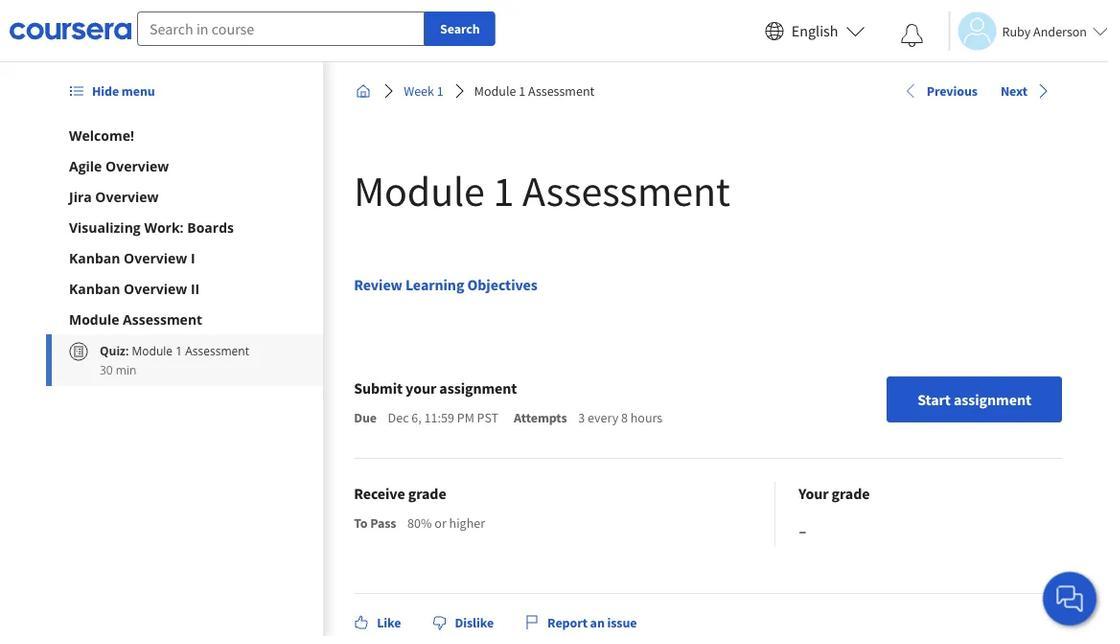 Task type: describe. For each thing, give the bounding box(es) containing it.
jira
[[69, 187, 92, 206]]

0 horizontal spatial assignment
[[439, 379, 517, 398]]

11:59
[[424, 409, 454, 427]]

6,
[[412, 409, 422, 427]]

show notifications image
[[901, 24, 924, 47]]

report
[[548, 615, 588, 632]]

week
[[404, 82, 434, 100]]

module inside quiz: module 1 assessment 30 min
[[132, 343, 173, 359]]

learning
[[405, 275, 464, 294]]

module inside module assessment dropdown button
[[69, 310, 119, 328]]

dislike
[[455, 615, 494, 632]]

ruby anderson
[[1002, 23, 1087, 40]]

kanban for kanban overview i
[[69, 249, 120, 267]]

english button
[[757, 0, 873, 62]]

agile overview button
[[69, 156, 300, 175]]

module up learning
[[354, 164, 485, 217]]

objectives
[[467, 275, 538, 294]]

overview for agile overview
[[105, 157, 169, 175]]

dec
[[388, 409, 409, 427]]

overview for jira overview
[[95, 187, 159, 206]]

every
[[588, 409, 619, 427]]

kanban for kanban overview ii
[[69, 279, 120, 298]]

to
[[354, 515, 368, 532]]

80% or higher
[[408, 515, 485, 532]]

an
[[590, 615, 605, 632]]

overview for kanban overview ii
[[124, 279, 187, 298]]

boards
[[187, 218, 234, 236]]

start
[[918, 390, 951, 409]]

1 vertical spatial module 1 assessment
[[354, 164, 730, 217]]

hide menu button
[[61, 74, 163, 108]]

3
[[578, 409, 585, 427]]

like button
[[346, 606, 409, 638]]

due
[[354, 409, 377, 427]]

previous button
[[900, 81, 982, 100]]

jira overview
[[69, 187, 159, 206]]

or
[[435, 515, 447, 532]]

work:
[[144, 218, 184, 236]]

anderson
[[1034, 23, 1087, 40]]

assignment inside button
[[954, 390, 1032, 409]]

chat with us image
[[1055, 584, 1085, 615]]

3 every 8 hours
[[578, 409, 663, 427]]

ruby
[[1002, 23, 1031, 40]]

dislike button
[[424, 606, 502, 638]]

dec 6, 11:59 pm pst
[[388, 409, 499, 427]]

kanban overview i
[[69, 249, 195, 267]]

receive
[[354, 484, 405, 503]]

review learning objectives
[[354, 275, 538, 294]]

start assignment
[[918, 390, 1032, 409]]

welcome! button
[[69, 126, 300, 145]]

grade for your grade
[[832, 484, 870, 503]]

pass
[[370, 515, 396, 532]]

module inside module 1 assessment link
[[474, 82, 516, 100]]

english
[[792, 22, 838, 41]]

home image
[[356, 83, 371, 99]]

quiz:
[[100, 343, 129, 359]]

next
[[1001, 82, 1028, 99]]

hours
[[631, 409, 663, 427]]

next button
[[997, 81, 1055, 100]]

kanban overview ii
[[69, 279, 200, 298]]



Task type: locate. For each thing, give the bounding box(es) containing it.
submit your assignment
[[354, 379, 517, 398]]

your
[[799, 484, 829, 503]]

visualizing work: boards
[[69, 218, 234, 236]]

quiz: module 1 assessment 30 min
[[100, 343, 249, 378]]

assessment
[[528, 82, 595, 100], [523, 164, 730, 217], [123, 310, 202, 328], [185, 343, 249, 359]]

module right week 1
[[474, 82, 516, 100]]

hide
[[92, 82, 119, 100]]

coursera image
[[10, 16, 131, 46]]

8
[[621, 409, 628, 427]]

overview up module assessment at the left
[[124, 279, 187, 298]]

ii
[[191, 279, 200, 298]]

assignment up the pst
[[439, 379, 517, 398]]

assignment right the start
[[954, 390, 1032, 409]]

kanban down visualizing
[[69, 249, 120, 267]]

1 inside quiz: module 1 assessment 30 min
[[176, 343, 182, 359]]

receive grade
[[354, 484, 446, 503]]

2 grade from the left
[[832, 484, 870, 503]]

assignment
[[439, 379, 517, 398], [954, 390, 1032, 409]]

overview up the jira overview
[[105, 157, 169, 175]]

i
[[191, 249, 195, 267]]

your
[[406, 379, 436, 398]]

agile overview
[[69, 157, 169, 175]]

like
[[377, 615, 401, 632]]

0 vertical spatial kanban
[[69, 249, 120, 267]]

issue
[[607, 615, 637, 632]]

attempts
[[514, 409, 567, 427]]

module assessment button
[[69, 310, 300, 329]]

kanban overview ii button
[[69, 279, 300, 298]]

your grade
[[799, 484, 870, 503]]

30
[[100, 362, 113, 378]]

kanban down kanban overview i
[[69, 279, 120, 298]]

menu
[[122, 82, 155, 100]]

report an issue
[[548, 615, 637, 632]]

search button
[[425, 12, 495, 46]]

module
[[474, 82, 516, 100], [354, 164, 485, 217], [69, 310, 119, 328], [132, 343, 173, 359]]

welcome!
[[69, 126, 134, 144]]

Search in course text field
[[137, 12, 425, 46]]

week 1 link
[[396, 74, 451, 108]]

2 kanban from the top
[[69, 279, 120, 298]]

assessment inside quiz: module 1 assessment 30 min
[[185, 343, 249, 359]]

grade
[[408, 484, 446, 503], [832, 484, 870, 503]]

module assessment
[[69, 310, 202, 328]]

agile
[[69, 157, 102, 175]]

module 1 assessment link
[[467, 74, 602, 108]]

1 horizontal spatial grade
[[832, 484, 870, 503]]

previous
[[927, 82, 978, 99]]

submit
[[354, 379, 403, 398]]

overview inside dropdown button
[[105, 157, 169, 175]]

overview down visualizing work: boards
[[124, 249, 187, 267]]

ruby anderson button
[[949, 12, 1108, 50]]

1 kanban from the top
[[69, 249, 120, 267]]

overview for kanban overview i
[[124, 249, 187, 267]]

grade for receive grade
[[408, 484, 446, 503]]

1 horizontal spatial assignment
[[954, 390, 1032, 409]]

module 1 assessment
[[474, 82, 595, 100], [354, 164, 730, 217]]

module up min at left
[[132, 343, 173, 359]]

visualizing work: boards button
[[69, 218, 300, 237]]

80%
[[408, 515, 432, 532]]

grade up 80% on the bottom of the page
[[408, 484, 446, 503]]

0 horizontal spatial grade
[[408, 484, 446, 503]]

grade right your
[[832, 484, 870, 503]]

visualizing
[[69, 218, 141, 236]]

week 1
[[404, 82, 444, 100]]

pm
[[457, 409, 474, 427]]

hide menu
[[92, 82, 155, 100]]

min
[[116, 362, 137, 378]]

review
[[354, 275, 403, 294]]

pst
[[477, 409, 499, 427]]

assessment inside dropdown button
[[123, 310, 202, 328]]

1 grade from the left
[[408, 484, 446, 503]]

report an issue button
[[517, 606, 645, 638]]

overview
[[105, 157, 169, 175], [95, 187, 159, 206], [124, 249, 187, 267], [124, 279, 187, 298]]

review learning objectives button
[[339, 262, 553, 308]]

kanban
[[69, 249, 120, 267], [69, 279, 120, 298]]

to pass
[[354, 515, 396, 532]]

module up quiz:
[[69, 310, 119, 328]]

0 vertical spatial module 1 assessment
[[474, 82, 595, 100]]

start assignment button
[[887, 377, 1062, 423]]

higher
[[449, 515, 485, 532]]

1 vertical spatial kanban
[[69, 279, 120, 298]]

-
[[799, 513, 807, 547]]

search
[[440, 20, 480, 37]]

overview down agile overview on the top of the page
[[95, 187, 159, 206]]

kanban overview i button
[[69, 248, 300, 268]]

1
[[437, 82, 444, 100], [519, 82, 526, 100], [493, 164, 514, 217], [176, 343, 182, 359]]

jira overview button
[[69, 187, 300, 206]]



Task type: vqa. For each thing, say whether or not it's contained in the screenshot.
Attend
no



